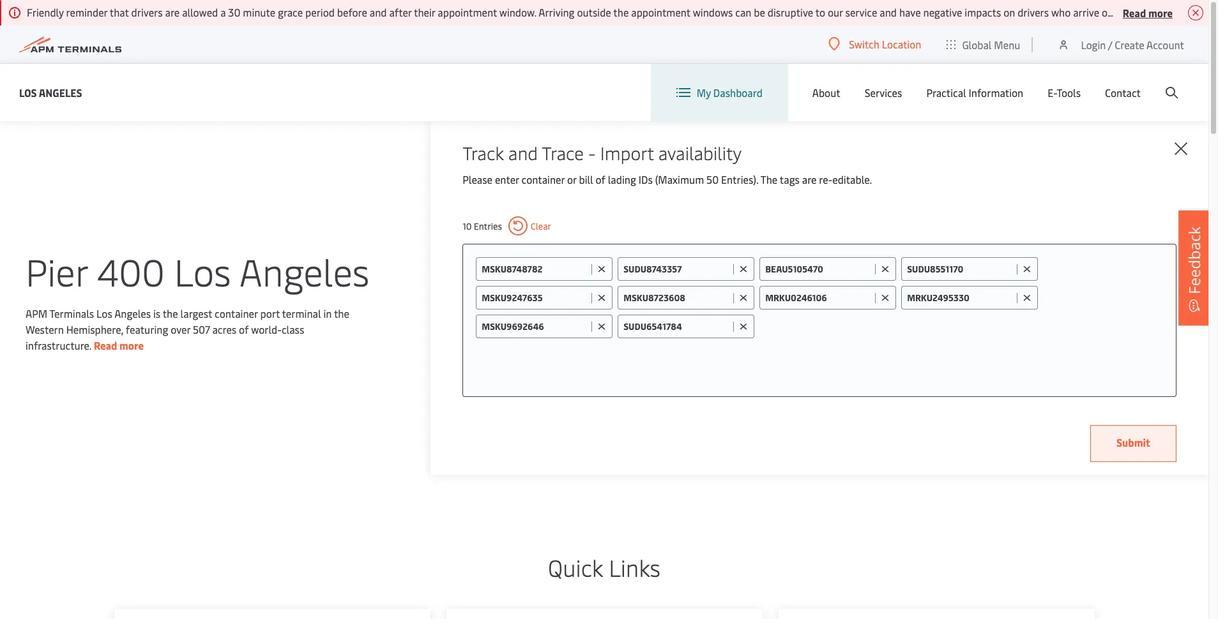 Task type: locate. For each thing, give the bounding box(es) containing it.
about button
[[813, 64, 841, 121]]

1 drivers from the left
[[131, 5, 163, 19]]

minute
[[243, 5, 276, 19]]

about
[[813, 86, 841, 100]]

angeles
[[39, 85, 82, 99], [239, 246, 370, 296], [114, 306, 151, 321]]

arriving
[[539, 5, 575, 19]]

of right acres
[[239, 322, 249, 337]]

feedback button
[[1179, 211, 1211, 326]]

negative
[[924, 5, 963, 19]]

1 horizontal spatial container
[[522, 173, 565, 187]]

track and trace - import availability
[[463, 141, 742, 165]]

import
[[601, 141, 654, 165]]

drivers left who
[[1018, 5, 1050, 19]]

terminals
[[50, 306, 94, 321]]

1 horizontal spatial that
[[1176, 5, 1195, 19]]

arrive right who
[[1074, 5, 1100, 19]]

are
[[165, 5, 180, 19], [803, 173, 817, 187]]

more
[[1149, 5, 1173, 19], [120, 338, 144, 352]]

that right reminder
[[110, 5, 129, 19]]

entries).
[[722, 173, 759, 187]]

1 vertical spatial of
[[239, 322, 249, 337]]

information
[[969, 86, 1024, 100]]

2 vertical spatial angeles
[[114, 306, 151, 321]]

on
[[1004, 5, 1016, 19], [1103, 5, 1114, 19]]

feedback
[[1184, 227, 1205, 295]]

2 horizontal spatial los
[[174, 246, 231, 296]]

1 vertical spatial read
[[94, 338, 117, 352]]

editable.
[[833, 173, 873, 187]]

lading
[[608, 173, 636, 187]]

container left or
[[522, 173, 565, 187]]

world-
[[251, 322, 282, 337]]

2 horizontal spatial angeles
[[239, 246, 370, 296]]

the right in
[[334, 306, 350, 321]]

arrive
[[1074, 5, 1100, 19], [1198, 5, 1219, 19]]

contact button
[[1106, 64, 1142, 121]]

Entered ID text field
[[482, 263, 589, 275], [624, 263, 731, 275], [908, 263, 1014, 275], [482, 292, 589, 304], [624, 292, 731, 304], [908, 292, 1014, 304], [482, 321, 589, 333]]

Type or paste your IDs here text field
[[760, 315, 1164, 338]]

0 vertical spatial are
[[165, 5, 180, 19]]

2 appointment from the left
[[632, 5, 691, 19]]

0 vertical spatial entered id text field
[[766, 263, 873, 275]]

contact
[[1106, 86, 1142, 100]]

submit button
[[1091, 426, 1177, 463]]

more down featuring
[[120, 338, 144, 352]]

the
[[614, 5, 629, 19], [163, 306, 178, 321], [334, 306, 350, 321]]

are left allowed
[[165, 5, 180, 19]]

los for 400
[[174, 246, 231, 296]]

1 vertical spatial entered id text field
[[766, 292, 873, 304]]

disruptive
[[768, 5, 814, 19]]

0 vertical spatial read more
[[1123, 5, 1173, 19]]

1 vertical spatial los
[[174, 246, 231, 296]]

1 horizontal spatial on
[[1103, 5, 1114, 19]]

apm
[[26, 306, 47, 321]]

container
[[522, 173, 565, 187], [215, 306, 258, 321]]

are left "re-"
[[803, 173, 817, 187]]

angeles inside apm terminals los angeles is the largest container port terminal in the western hemisphere, featuring over 507 acres of world-class infrastructure.
[[114, 306, 151, 321]]

30
[[228, 5, 241, 19]]

trace
[[542, 141, 584, 165]]

and left "after"
[[370, 5, 387, 19]]

0 horizontal spatial are
[[165, 5, 180, 19]]

0 horizontal spatial read more
[[94, 338, 144, 352]]

read more up login / create account
[[1123, 5, 1173, 19]]

Entered ID text field
[[766, 263, 873, 275], [766, 292, 873, 304], [624, 321, 731, 333]]

read more for read more button
[[1123, 5, 1173, 19]]

1 vertical spatial container
[[215, 306, 258, 321]]

more inside button
[[1149, 5, 1173, 19]]

1 horizontal spatial are
[[803, 173, 817, 187]]

largest
[[181, 306, 212, 321]]

please
[[463, 173, 493, 187]]

1 horizontal spatial los
[[97, 306, 112, 321]]

read more for read more 'link'
[[94, 338, 144, 352]]

appointment right their
[[438, 5, 497, 19]]

0 vertical spatial read
[[1123, 5, 1147, 19]]

of right bill
[[596, 173, 606, 187]]

the right outside
[[614, 5, 629, 19]]

please enter container or bill of lading ids (maximum 50 entries). the tags are re-editable.
[[463, 173, 873, 187]]

clear
[[531, 220, 552, 232]]

and up enter
[[509, 141, 538, 165]]

0 horizontal spatial appointment
[[438, 5, 497, 19]]

1 horizontal spatial more
[[1149, 5, 1173, 19]]

entries
[[474, 220, 502, 232]]

container up acres
[[215, 306, 258, 321]]

0 vertical spatial more
[[1149, 5, 1173, 19]]

los inside apm terminals los angeles is the largest container port terminal in the western hemisphere, featuring over 507 acres of world-class infrastructure.
[[97, 306, 112, 321]]

menu
[[995, 37, 1021, 51]]

switch
[[850, 37, 880, 51]]

10 entries
[[463, 220, 502, 232]]

time.
[[1116, 5, 1139, 19]]

links
[[609, 552, 661, 584]]

1 horizontal spatial angeles
[[114, 306, 151, 321]]

0 horizontal spatial angeles
[[39, 85, 82, 99]]

the
[[761, 173, 778, 187]]

a
[[221, 5, 226, 19]]

read more
[[1123, 5, 1173, 19], [94, 338, 144, 352]]

on left time.
[[1103, 5, 1114, 19]]

0 vertical spatial container
[[522, 173, 565, 187]]

that
[[110, 5, 129, 19], [1176, 5, 1195, 19]]

global
[[963, 37, 992, 51]]

western
[[26, 322, 64, 337]]

/
[[1109, 37, 1113, 51]]

1 horizontal spatial of
[[596, 173, 606, 187]]

be
[[754, 5, 766, 19]]

0 horizontal spatial of
[[239, 322, 249, 337]]

0 horizontal spatial drivers
[[131, 5, 163, 19]]

drivers left allowed
[[131, 5, 163, 19]]

2 vertical spatial los
[[97, 306, 112, 321]]

1 vertical spatial read more
[[94, 338, 144, 352]]

and left have
[[880, 5, 897, 19]]

read up login / create account
[[1123, 5, 1147, 19]]

1 horizontal spatial read
[[1123, 5, 1147, 19]]

e-tools button
[[1048, 64, 1081, 121]]

0 horizontal spatial container
[[215, 306, 258, 321]]

infrastructure.
[[26, 338, 91, 352]]

the right is on the left of the page
[[163, 306, 178, 321]]

0 horizontal spatial more
[[120, 338, 144, 352]]

tools
[[1057, 86, 1081, 100]]

of
[[596, 173, 606, 187], [239, 322, 249, 337]]

0 vertical spatial angeles
[[39, 85, 82, 99]]

appointment left windows
[[632, 5, 691, 19]]

1 horizontal spatial arrive
[[1198, 5, 1219, 19]]

read down hemisphere,
[[94, 338, 117, 352]]

switch location
[[850, 37, 922, 51]]

0 horizontal spatial arrive
[[1074, 5, 1100, 19]]

1 horizontal spatial drivers
[[1018, 5, 1050, 19]]

1 horizontal spatial appointment
[[632, 5, 691, 19]]

allowed
[[182, 5, 218, 19]]

read inside read more button
[[1123, 5, 1147, 19]]

angeles for apm terminals los angeles is the largest container port terminal in the western hemisphere, featuring over 507 acres of world-class infrastructure.
[[114, 306, 151, 321]]

400
[[97, 246, 165, 296]]

services button
[[865, 64, 903, 121]]

-
[[589, 141, 596, 165]]

1 that from the left
[[110, 5, 129, 19]]

more for read more 'link'
[[120, 338, 144, 352]]

tags
[[780, 173, 800, 187]]

0 horizontal spatial that
[[110, 5, 129, 19]]

class
[[282, 322, 304, 337]]

read more down hemisphere,
[[94, 338, 144, 352]]

read
[[1123, 5, 1147, 19], [94, 338, 117, 352]]

1 horizontal spatial the
[[334, 306, 350, 321]]

1 vertical spatial more
[[120, 338, 144, 352]]

practical information
[[927, 86, 1024, 100]]

arrive right drivers
[[1198, 5, 1219, 19]]

is
[[153, 306, 161, 321]]

0 horizontal spatial read
[[94, 338, 117, 352]]

2 arrive from the left
[[1198, 5, 1219, 19]]

quick
[[548, 552, 603, 584]]

more up account
[[1149, 5, 1173, 19]]

1 appointment from the left
[[438, 5, 497, 19]]

los for terminals
[[97, 306, 112, 321]]

la secondary image
[[84, 325, 308, 517]]

port
[[260, 306, 280, 321]]

0 horizontal spatial on
[[1004, 5, 1016, 19]]

50
[[707, 173, 719, 187]]

of inside apm terminals los angeles is the largest container port terminal in the western hemisphere, featuring over 507 acres of world-class infrastructure.
[[239, 322, 249, 337]]

practical information button
[[927, 64, 1024, 121]]

0 vertical spatial los
[[19, 85, 37, 99]]

e-tools
[[1048, 86, 1081, 100]]

that right drivers
[[1176, 5, 1195, 19]]

more for read more button
[[1149, 5, 1173, 19]]

1 vertical spatial angeles
[[239, 246, 370, 296]]

2 that from the left
[[1176, 5, 1195, 19]]

reminder
[[66, 5, 107, 19]]

impacts
[[965, 5, 1002, 19]]

1 horizontal spatial read more
[[1123, 5, 1173, 19]]

on right impacts
[[1004, 5, 1016, 19]]



Task type: describe. For each thing, give the bounding box(es) containing it.
2 horizontal spatial and
[[880, 5, 897, 19]]

login / create account
[[1082, 37, 1185, 51]]

container inside apm terminals los angeles is the largest container port terminal in the western hemisphere, featuring over 507 acres of world-class infrastructure.
[[215, 306, 258, 321]]

have
[[900, 5, 921, 19]]

their
[[414, 5, 436, 19]]

drivers
[[1142, 5, 1174, 19]]

after
[[389, 5, 412, 19]]

read more link
[[94, 338, 144, 352]]

global menu
[[963, 37, 1021, 51]]

e-
[[1048, 86, 1057, 100]]

switch location button
[[829, 37, 922, 51]]

1 arrive from the left
[[1074, 5, 1100, 19]]

service
[[846, 5, 878, 19]]

login
[[1082, 37, 1107, 51]]

1 horizontal spatial and
[[509, 141, 538, 165]]

hemisphere,
[[66, 322, 123, 337]]

enter
[[495, 173, 519, 187]]

login / create account link
[[1058, 26, 1185, 63]]

my
[[697, 86, 711, 100]]

location
[[882, 37, 922, 51]]

read for read more 'link'
[[94, 338, 117, 352]]

pier
[[26, 246, 88, 296]]

2 horizontal spatial the
[[614, 5, 629, 19]]

global menu button
[[935, 25, 1034, 64]]

can
[[736, 5, 752, 19]]

angeles for pier 400 los angeles
[[239, 246, 370, 296]]

2 on from the left
[[1103, 5, 1114, 19]]

1 vertical spatial are
[[803, 173, 817, 187]]

(maximum
[[656, 173, 704, 187]]

track
[[463, 141, 504, 165]]

grace
[[278, 5, 303, 19]]

read more button
[[1123, 4, 1173, 20]]

services
[[865, 86, 903, 100]]

ids
[[639, 173, 653, 187]]

507
[[193, 322, 210, 337]]

read for read more button
[[1123, 5, 1147, 19]]

pier 400 los angeles
[[26, 246, 370, 296]]

close alert image
[[1189, 5, 1204, 20]]

over
[[171, 322, 190, 337]]

who
[[1052, 5, 1071, 19]]

my dashboard button
[[677, 64, 763, 121]]

2 drivers from the left
[[1018, 5, 1050, 19]]

re-
[[820, 173, 833, 187]]

or
[[568, 173, 577, 187]]

before
[[337, 5, 367, 19]]

window.
[[500, 5, 537, 19]]

create
[[1115, 37, 1145, 51]]

0 vertical spatial of
[[596, 173, 606, 187]]

availability
[[659, 141, 742, 165]]

outside
[[577, 5, 612, 19]]

dashboard
[[714, 86, 763, 100]]

quick links
[[548, 552, 661, 584]]

clear button
[[509, 217, 552, 236]]

apm terminals los angeles is the largest container port terminal in the western hemisphere, featuring over 507 acres of world-class infrastructure.
[[26, 306, 350, 352]]

acres
[[212, 322, 237, 337]]

account
[[1147, 37, 1185, 51]]

los angeles
[[19, 85, 82, 99]]

submit
[[1117, 436, 1151, 450]]

to
[[816, 5, 826, 19]]

friendly reminder that drivers are allowed a 30 minute grace period before and after their appointment window. arriving outside the appointment windows can be disruptive to our service and have negative impacts on drivers who arrive on time. drivers that arrive
[[27, 5, 1219, 19]]

los angeles link
[[19, 85, 82, 101]]

1 on from the left
[[1004, 5, 1016, 19]]

featuring
[[126, 322, 168, 337]]

terminal
[[282, 306, 321, 321]]

windows
[[693, 5, 733, 19]]

bill
[[579, 173, 593, 187]]

practical
[[927, 86, 967, 100]]

friendly
[[27, 5, 64, 19]]

period
[[306, 5, 335, 19]]

0 horizontal spatial the
[[163, 306, 178, 321]]

0 horizontal spatial and
[[370, 5, 387, 19]]

0 horizontal spatial los
[[19, 85, 37, 99]]

2 vertical spatial entered id text field
[[624, 321, 731, 333]]

10
[[463, 220, 472, 232]]



Task type: vqa. For each thing, say whether or not it's contained in the screenshot.
in
yes



